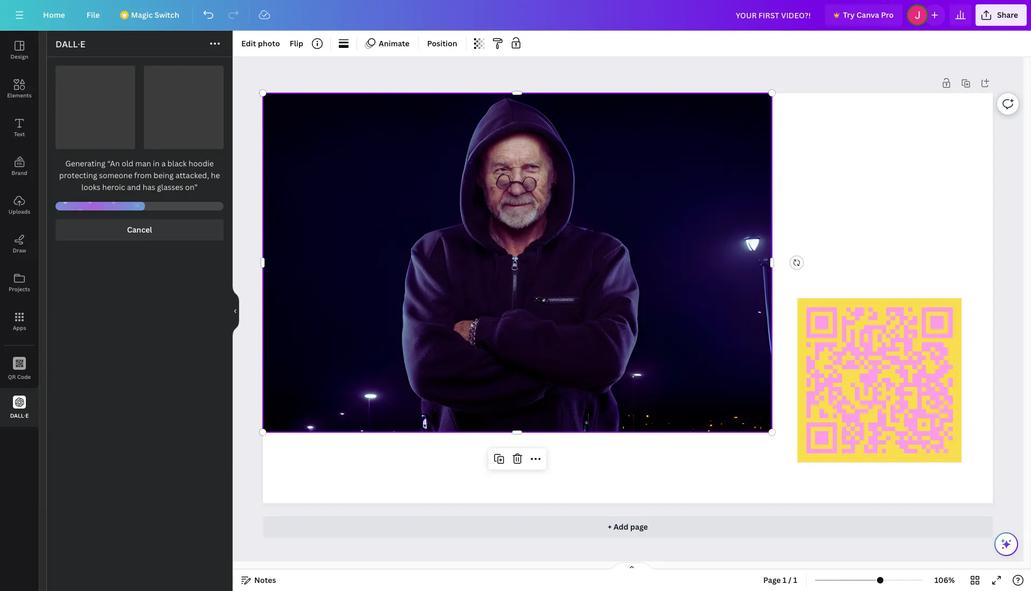 Task type: locate. For each thing, give the bounding box(es) containing it.
page
[[764, 576, 781, 586]]

qr code button
[[0, 350, 39, 389]]

text
[[14, 130, 25, 138]]

1 horizontal spatial dall·e
[[56, 38, 85, 50]]

1 right /
[[794, 576, 798, 586]]

dall·e button
[[0, 389, 39, 427]]

dall·e element
[[47, 57, 232, 592]]

animate button
[[362, 35, 414, 52]]

1
[[783, 576, 787, 586], [794, 576, 798, 586]]

1 vertical spatial dall·e
[[10, 412, 29, 420]]

elements button
[[0, 70, 39, 108]]

edit photo
[[241, 38, 280, 49]]

canva
[[857, 10, 880, 20]]

elements
[[7, 92, 32, 99]]

canva assistant image
[[1000, 538, 1013, 551]]

1 horizontal spatial 1
[[794, 576, 798, 586]]

0 horizontal spatial 1
[[783, 576, 787, 586]]

home
[[43, 10, 65, 20]]

0 horizontal spatial dall·e
[[10, 412, 29, 420]]

try canva pro
[[844, 10, 894, 20]]

code
[[17, 373, 31, 381]]

edit photo button
[[237, 35, 284, 52]]

design
[[10, 53, 28, 60]]

animate
[[379, 38, 410, 49]]

qr
[[8, 373, 16, 381]]

share button
[[976, 4, 1027, 26]]

file
[[87, 10, 100, 20]]

page
[[631, 522, 648, 533]]

+ add page
[[608, 522, 648, 533]]

qr code
[[8, 373, 31, 381]]

notes
[[254, 576, 276, 586]]

draw
[[13, 247, 26, 254]]

0 vertical spatial dall·e
[[56, 38, 85, 50]]

dall·e
[[56, 38, 85, 50], [10, 412, 29, 420]]

1 left /
[[783, 576, 787, 586]]

magic switch button
[[113, 4, 188, 26]]

dall·e down home link
[[56, 38, 85, 50]]

uploads button
[[0, 186, 39, 225]]

dall·e down qr code
[[10, 412, 29, 420]]

main menu bar
[[0, 0, 1032, 31]]

file button
[[78, 4, 108, 26]]



Task type: describe. For each thing, give the bounding box(es) containing it.
uploads
[[9, 208, 30, 216]]

106%
[[935, 576, 955, 586]]

hide image
[[232, 285, 239, 337]]

apps
[[13, 324, 26, 332]]

+ add page button
[[263, 517, 993, 539]]

flip button
[[286, 35, 308, 52]]

add
[[614, 522, 629, 533]]

home link
[[34, 4, 74, 26]]

position button
[[423, 35, 462, 52]]

draw button
[[0, 225, 39, 264]]

projects
[[9, 286, 30, 293]]

106% button
[[928, 572, 963, 590]]

text button
[[0, 108, 39, 147]]

notes button
[[237, 572, 281, 590]]

photo
[[258, 38, 280, 49]]

brand
[[11, 169, 27, 177]]

apps button
[[0, 302, 39, 341]]

position
[[428, 38, 458, 49]]

side panel tab list
[[0, 31, 39, 427]]

try
[[844, 10, 855, 20]]

page 1 / 1
[[764, 576, 798, 586]]

brand button
[[0, 147, 39, 186]]

Design title text field
[[728, 4, 821, 26]]

1 1 from the left
[[783, 576, 787, 586]]

dall·e inside button
[[10, 412, 29, 420]]

pro
[[882, 10, 894, 20]]

+
[[608, 522, 612, 533]]

share
[[998, 10, 1019, 20]]

projects button
[[0, 264, 39, 302]]

edit
[[241, 38, 256, 49]]

magic
[[131, 10, 153, 20]]

magic switch
[[131, 10, 179, 20]]

try canva pro button
[[825, 4, 903, 26]]

flip
[[290, 38, 303, 49]]

/
[[789, 576, 792, 586]]

design button
[[0, 31, 39, 70]]

switch
[[155, 10, 179, 20]]

show pages image
[[606, 563, 658, 571]]

2 1 from the left
[[794, 576, 798, 586]]



Task type: vqa. For each thing, say whether or not it's contained in the screenshot.
free
no



